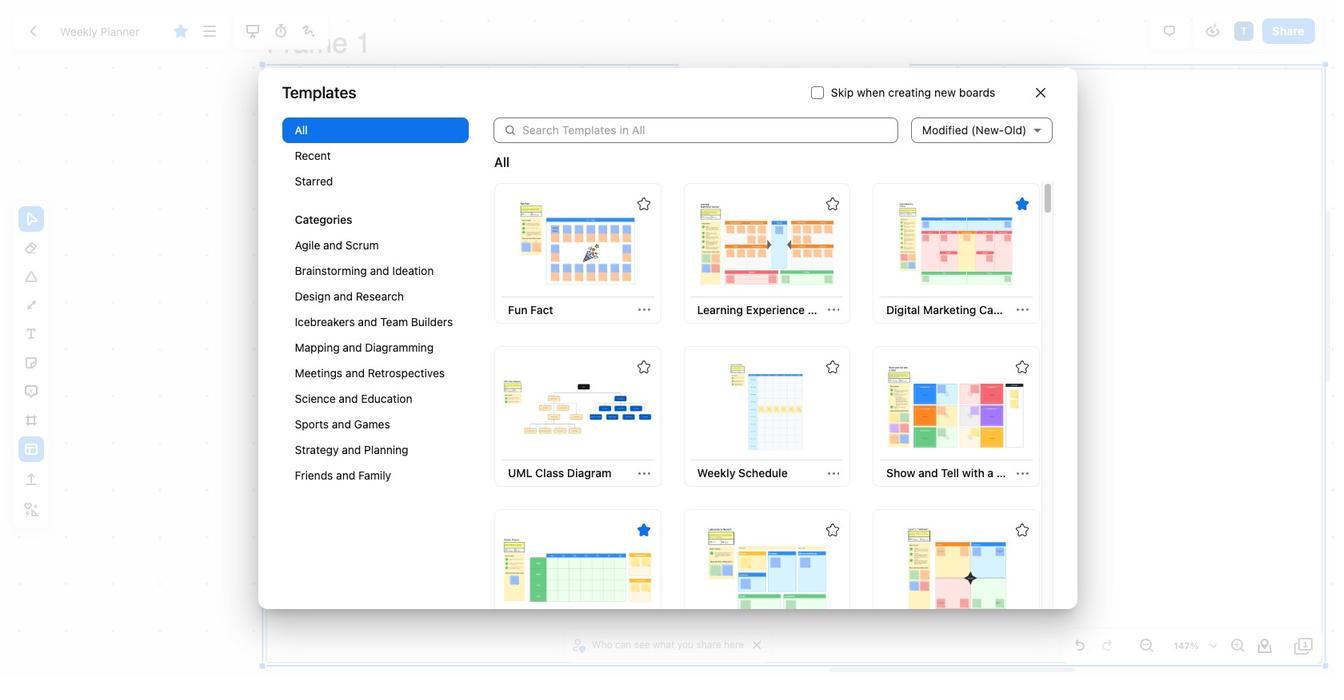 Task type: describe. For each thing, give the bounding box(es) containing it.
modified (new-old) button
[[912, 104, 1053, 156]]

brainstorming
[[295, 264, 367, 278]]

science
[[295, 392, 336, 406]]

starred
[[295, 174, 333, 188]]

16:9 button
[[686, 62, 726, 87]]

builders
[[411, 315, 453, 329]]

strategy and planning
[[295, 443, 409, 457]]

who can see what you share here
[[592, 640, 745, 652]]

star this whiteboard image for weekly schedule
[[827, 361, 840, 374]]

present image
[[243, 22, 262, 41]]

star this whiteboard image for learning experience canvas
[[827, 197, 840, 210]]

skip
[[832, 85, 854, 99]]

canvas for digital marketing canvas
[[980, 303, 1018, 317]]

star this whiteboard image for show and tell with a twist
[[1016, 361, 1029, 374]]

weekly schedule button
[[691, 461, 795, 487]]

class
[[536, 467, 564, 480]]

star this whiteboard image for uml class diagram
[[638, 361, 650, 374]]

1 vertical spatial all
[[495, 155, 510, 169]]

a
[[988, 467, 994, 480]]

friends
[[295, 469, 333, 482]]

thumbnail for weekly planner image
[[504, 527, 652, 614]]

undo image
[[1071, 637, 1090, 656]]

old)
[[1005, 123, 1027, 137]]

all inside categories element
[[295, 123, 308, 137]]

mapping
[[295, 341, 340, 354]]

more tools image
[[22, 501, 41, 520]]

lock element
[[840, 62, 866, 87]]

and for retrospectives
[[346, 366, 365, 380]]

and for education
[[339, 392, 358, 406]]

who
[[592, 640, 613, 652]]

card for template weekly planner element
[[495, 510, 662, 651]]

tell
[[942, 467, 960, 480]]

you
[[678, 640, 694, 652]]

more options image
[[200, 22, 219, 41]]

thumbnail for cynefin framework image
[[882, 527, 1031, 614]]

star this whiteboard image inside card for template laboratory report element
[[827, 524, 840, 537]]

scrum
[[346, 238, 379, 252]]

learning experience canvas
[[698, 303, 847, 317]]

retrospectives
[[368, 366, 445, 380]]

share
[[697, 640, 722, 652]]

with
[[963, 467, 985, 480]]

thumbnail for learning experience canvas image
[[693, 200, 842, 288]]

brainstorming and ideation
[[295, 264, 434, 278]]

modified
[[923, 123, 969, 137]]

modified (new-old)
[[923, 123, 1027, 137]]

here
[[724, 640, 745, 652]]

all status
[[495, 153, 510, 172]]

card for template fun fact element
[[495, 183, 662, 324]]

design
[[295, 290, 331, 303]]

2 horizontal spatial unstar this whiteboard image
[[1016, 197, 1029, 210]]

timer image
[[271, 22, 290, 41]]

and for ideation
[[370, 264, 389, 278]]

more options for show and tell with a twist image
[[1017, 468, 1029, 480]]

thumbnail for laboratory report image
[[693, 527, 842, 614]]

dashboard image
[[23, 22, 42, 41]]

thumbnail for fun fact image
[[504, 200, 652, 288]]

categories element
[[282, 117, 469, 505]]

147 %
[[1174, 641, 1200, 652]]

%
[[1191, 641, 1200, 652]]

learning
[[698, 303, 744, 317]]

star this whiteboard image for fun fact
[[638, 197, 650, 210]]

upload image
[[22, 471, 41, 490]]

when
[[857, 85, 886, 99]]

ideation
[[392, 264, 434, 278]]

planning
[[364, 443, 409, 457]]

thumbnail for digital marketing canvas image
[[882, 200, 1031, 288]]

hide frame element
[[804, 62, 830, 87]]

what
[[653, 640, 675, 652]]

marketing
[[924, 303, 977, 317]]



Task type: vqa. For each thing, say whether or not it's contained in the screenshot.
see
yes



Task type: locate. For each thing, give the bounding box(es) containing it.
show
[[887, 467, 916, 480]]

star this whiteboard image down more options for digital marketing canvas icon
[[1016, 361, 1029, 374]]

weekly schedule
[[698, 467, 788, 480]]

and left tell
[[919, 467, 939, 480]]

card for template weekly schedule element
[[684, 346, 851, 487]]

2 canvas from the left
[[980, 303, 1018, 317]]

diagram
[[567, 467, 612, 480]]

digital
[[887, 303, 921, 317]]

pages image
[[1295, 637, 1314, 656]]

and inside button
[[919, 467, 939, 480]]

and up science and education
[[346, 366, 365, 380]]

2 vertical spatial unstar this whiteboard image
[[638, 524, 650, 537]]

digital marketing canvas
[[887, 303, 1018, 317]]

strategy
[[295, 443, 339, 457]]

canvas for learning experience canvas
[[808, 303, 847, 317]]

more options for fun fact image
[[639, 304, 651, 316]]

more options for weekly schedule image
[[828, 468, 840, 480]]

Document name text field
[[48, 18, 166, 44]]

who can see what you share here button
[[570, 634, 749, 658]]

1 star this whiteboard image from the left
[[638, 197, 650, 210]]

fun fact
[[508, 303, 554, 317]]

and up research
[[370, 264, 389, 278]]

and up meetings and retrospectives
[[343, 341, 362, 354]]

share
[[1273, 24, 1305, 37]]

share button
[[1263, 18, 1316, 44]]

and right agile
[[323, 238, 343, 252]]

and for tell
[[919, 467, 939, 480]]

0 horizontal spatial all
[[295, 123, 308, 137]]

and for family
[[336, 469, 356, 482]]

uml
[[508, 467, 533, 480]]

1 horizontal spatial all
[[495, 155, 510, 169]]

uml class diagram button
[[502, 461, 618, 487]]

more options for uml class diagram image
[[639, 468, 651, 480]]

agile
[[295, 238, 320, 252]]

and
[[323, 238, 343, 252], [370, 264, 389, 278], [334, 290, 353, 303], [358, 315, 377, 329], [343, 341, 362, 354], [346, 366, 365, 380], [339, 392, 358, 406], [332, 418, 351, 431], [342, 443, 361, 457], [919, 467, 939, 480], [336, 469, 356, 482]]

canvas right experience
[[808, 303, 847, 317]]

hide frame image
[[807, 65, 826, 84]]

and for team
[[358, 315, 377, 329]]

uml class diagram
[[508, 467, 612, 480]]

experience
[[747, 303, 805, 317]]

more image
[[879, 65, 898, 84]]

weekly
[[698, 467, 736, 480]]

Search Templates in All text field
[[523, 117, 899, 143]]

(new-
[[972, 123, 1005, 137]]

star this whiteboard image down more options for fun fact image
[[638, 361, 650, 374]]

star this whiteboard image down more options for learning experience canvas icon
[[827, 361, 840, 374]]

unstar this whiteboard image left more options image
[[172, 22, 191, 41]]

all
[[295, 123, 308, 137], [495, 155, 510, 169]]

star this whiteboard image
[[638, 361, 650, 374], [827, 361, 840, 374], [1016, 361, 1029, 374], [827, 524, 840, 537], [1016, 524, 1029, 537]]

and for planning
[[342, 443, 361, 457]]

unstar this whiteboard image inside the card for template weekly planner element
[[638, 524, 650, 537]]

star this whiteboard image inside card for template cynefin framework element
[[1016, 524, 1029, 537]]

icebreakers
[[295, 315, 355, 329]]

star this whiteboard image inside card for template show and tell with a twist "element"
[[1016, 361, 1029, 374]]

zoom in image
[[1229, 637, 1248, 656]]

0 horizontal spatial unstar this whiteboard image
[[172, 22, 191, 41]]

new
[[935, 85, 957, 99]]

and up mapping and diagramming
[[358, 315, 377, 329]]

unstar this whiteboard image
[[172, 22, 191, 41], [1016, 197, 1029, 210], [638, 524, 650, 537]]

fun fact button
[[502, 298, 560, 323]]

rotate image
[[738, 65, 758, 84]]

design and research
[[295, 290, 404, 303]]

and for diagramming
[[343, 341, 362, 354]]

boards
[[960, 85, 996, 99]]

16:9
[[692, 67, 720, 81]]

more options for digital marketing canvas image
[[1017, 304, 1029, 316]]

canvas inside 'button'
[[980, 303, 1018, 317]]

show and tell with a twist
[[887, 467, 1025, 480]]

and up sports and games
[[339, 392, 358, 406]]

147
[[1174, 641, 1191, 652]]

learning experience canvas button
[[691, 298, 847, 323]]

and for games
[[332, 418, 351, 431]]

star this whiteboard image
[[638, 197, 650, 210], [827, 197, 840, 210]]

templates image
[[22, 440, 41, 459]]

sports
[[295, 418, 329, 431]]

mapping and diagramming
[[295, 341, 434, 354]]

templates
[[282, 83, 357, 102]]

friends and family
[[295, 469, 391, 482]]

diagramming
[[365, 341, 434, 354]]

agile and scrum
[[295, 238, 379, 252]]

and for research
[[334, 290, 353, 303]]

0 horizontal spatial star this whiteboard image
[[638, 197, 650, 210]]

fill menu item
[[774, 66, 790, 82]]

1 canvas from the left
[[808, 303, 847, 317]]

card for template show and tell with a twist element
[[873, 346, 1040, 487]]

thumbnail for weekly schedule image
[[693, 364, 842, 451]]

thumbnail for uml class diagram image
[[504, 364, 652, 451]]

rotate element
[[735, 62, 761, 87]]

research
[[356, 290, 404, 303]]

and down the brainstorming
[[334, 290, 353, 303]]

1 horizontal spatial star this whiteboard image
[[827, 197, 840, 210]]

show and tell with a twist button
[[880, 461, 1025, 487]]

lock image
[[843, 65, 862, 84]]

recent
[[295, 149, 331, 162]]

fun
[[508, 303, 528, 317]]

and down strategy and planning
[[336, 469, 356, 482]]

card for template learning experience canvas element
[[684, 183, 851, 324]]

canvas
[[808, 303, 847, 317], [980, 303, 1018, 317]]

card for template cynefin framework element
[[873, 510, 1040, 651]]

and up friends and family
[[342, 443, 361, 457]]

education
[[361, 392, 413, 406]]

games
[[354, 418, 390, 431]]

star this whiteboard image down more options for show and tell with a twist icon
[[1016, 524, 1029, 537]]

card for template laboratory report element
[[684, 510, 851, 651]]

and for scrum
[[323, 238, 343, 252]]

categories
[[295, 213, 353, 226]]

unstar this whiteboard image down more options for uml class diagram icon
[[638, 524, 650, 537]]

card for template digital marketing canvas element
[[873, 183, 1040, 324]]

meetings and retrospectives
[[295, 366, 445, 380]]

1 vertical spatial unstar this whiteboard image
[[1016, 197, 1029, 210]]

fact
[[531, 303, 554, 317]]

comment panel image
[[1160, 22, 1180, 41]]

creating
[[889, 85, 932, 99]]

0 horizontal spatial canvas
[[808, 303, 847, 317]]

science and education
[[295, 392, 413, 406]]

can
[[615, 640, 632, 652]]

sports and games
[[295, 418, 390, 431]]

star this whiteboard image inside the 'card for template fun fact' element
[[638, 197, 650, 210]]

thumbnail for show and tell with a twist image
[[882, 364, 1031, 451]]

0 vertical spatial all
[[295, 123, 308, 137]]

unstar this whiteboard image down old)
[[1016, 197, 1029, 210]]

family
[[359, 469, 391, 482]]

and up strategy and planning
[[332, 418, 351, 431]]

icebreakers and team builders
[[295, 315, 453, 329]]

all eyes on me image
[[1204, 22, 1223, 41]]

star this whiteboard image inside card for template uml class diagram element
[[638, 361, 650, 374]]

1 horizontal spatial unstar this whiteboard image
[[638, 524, 650, 537]]

laser image
[[299, 22, 319, 41]]

team
[[380, 315, 408, 329]]

1 horizontal spatial canvas
[[980, 303, 1018, 317]]

star this whiteboard image down more options for weekly schedule image
[[827, 524, 840, 537]]

digital marketing canvas button
[[880, 298, 1018, 323]]

meetings
[[295, 366, 343, 380]]

twist
[[997, 467, 1025, 480]]

2 star this whiteboard image from the left
[[827, 197, 840, 210]]

0 vertical spatial unstar this whiteboard image
[[172, 22, 191, 41]]

zoom out image
[[1137, 637, 1157, 656]]

card for template uml class diagram element
[[495, 346, 662, 487]]

canvas inside button
[[808, 303, 847, 317]]

skip when creating new boards
[[832, 85, 996, 99]]

more options for learning experience canvas image
[[828, 304, 840, 316]]

canvas right 'marketing'
[[980, 303, 1018, 317]]

schedule
[[739, 467, 788, 480]]

see
[[634, 640, 650, 652]]

all element
[[493, 181, 1042, 678]]



